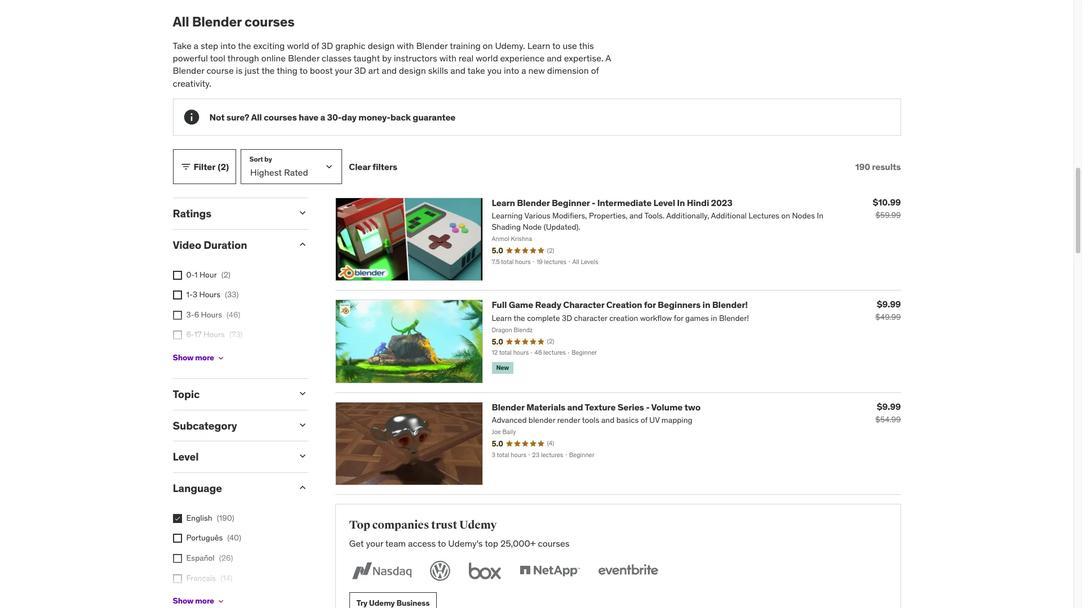 Task type: vqa. For each thing, say whether or not it's contained in the screenshot.


Task type: describe. For each thing, give the bounding box(es) containing it.
take
[[173, 40, 192, 51]]

subcategory
[[173, 419, 237, 433]]

video duration
[[173, 238, 247, 252]]

0 vertical spatial courses
[[245, 13, 295, 30]]

0-
[[186, 270, 195, 280]]

skills
[[428, 65, 448, 76]]

get
[[349, 538, 364, 549]]

for
[[644, 300, 656, 311]]

small image for subcategory
[[297, 420, 308, 431]]

blender up thing
[[288, 52, 320, 64]]

hours for 6-17 hours
[[204, 330, 225, 340]]

show for language
[[173, 597, 193, 607]]

full game ready character creation for beginners in blender! link
[[492, 300, 748, 311]]

français
[[186, 574, 216, 584]]

and down 'real'
[[451, 65, 466, 76]]

course
[[207, 65, 234, 76]]

small image for topic
[[297, 388, 308, 399]]

dimension
[[547, 65, 589, 76]]

eventbrite image
[[596, 559, 660, 584]]

0 vertical spatial a
[[194, 40, 198, 51]]

level button
[[173, 451, 288, 464]]

texture
[[585, 402, 616, 413]]

in
[[677, 197, 685, 209]]

$9.99 for full game ready character creation for beginners in blender!
[[877, 299, 901, 310]]

courses inside top companies trust udemy get your team access to udemy's top 25,000+ courses
[[538, 538, 570, 549]]

language
[[173, 482, 222, 496]]

instructors
[[394, 52, 437, 64]]

is
[[236, 65, 242, 76]]

nasdaq image
[[349, 559, 414, 584]]

top
[[485, 538, 498, 549]]

190 results
[[855, 161, 901, 172]]

(33)
[[225, 290, 239, 300]]

filter
[[194, 161, 216, 172]]

1 horizontal spatial world
[[476, 52, 498, 64]]

to inside top companies trust udemy get your team access to udemy's top 25,000+ courses
[[438, 538, 446, 549]]

intermediate
[[597, 197, 652, 209]]

0 horizontal spatial with
[[397, 40, 414, 51]]

tool
[[210, 52, 225, 64]]

hour
[[199, 270, 217, 280]]

xsmall image for 6-
[[173, 331, 182, 340]]

hindi
[[687, 197, 709, 209]]

1 horizontal spatial the
[[261, 65, 275, 76]]

0 vertical spatial small image
[[180, 161, 191, 173]]

take
[[468, 65, 485, 76]]

blender up step
[[192, 13, 242, 30]]

1 vertical spatial all
[[251, 111, 262, 123]]

full game ready character creation for beginners in blender!
[[492, 300, 748, 311]]

(14)
[[221, 574, 233, 584]]

(190)
[[217, 513, 234, 524]]

show more for language
[[173, 597, 214, 607]]

0-1 hour (2)
[[186, 270, 230, 280]]

volume
[[651, 402, 683, 413]]

show more button for language
[[173, 591, 225, 609]]

$10.99
[[873, 197, 901, 208]]

ratings
[[173, 207, 211, 220]]

25,000+
[[501, 538, 536, 549]]

español (26)
[[186, 554, 233, 564]]

1
[[195, 270, 198, 280]]

3-6 hours (46)
[[186, 310, 240, 320]]

$54.99
[[876, 415, 901, 425]]

powerful
[[173, 52, 208, 64]]

english
[[186, 513, 212, 524]]

udemy
[[459, 519, 497, 533]]

0 vertical spatial to
[[552, 40, 561, 51]]

blender!
[[712, 300, 748, 311]]

more for language
[[195, 597, 214, 607]]

ratings button
[[173, 207, 288, 220]]

your inside top companies trust udemy get your team access to udemy's top 25,000+ courses
[[366, 538, 383, 549]]

guarantee
[[413, 111, 456, 123]]

taught
[[353, 52, 380, 64]]

take a step into the exciting world of 3d graphic design with blender training on udemy. learn to use this powerful tool through online blender classes taught by instructors with real world experience and expertise. a blender course is just the thing to boost your 3d art and design skills and take you into a new dimension of creativity.
[[173, 40, 611, 89]]

all blender courses
[[173, 13, 295, 30]]

thing
[[277, 65, 298, 76]]

3-
[[186, 310, 194, 320]]

blender left 'beginner'
[[517, 197, 550, 209]]

1 vertical spatial 3d
[[354, 65, 366, 76]]

0 horizontal spatial design
[[368, 40, 395, 51]]

1 horizontal spatial -
[[646, 402, 650, 413]]

duration
[[204, 238, 247, 252]]

1 horizontal spatial with
[[439, 52, 457, 64]]

blender left materials
[[492, 402, 525, 413]]

money-
[[359, 111, 390, 123]]

1-3 hours (33)
[[186, 290, 239, 300]]

17+ hours
[[186, 350, 222, 360]]

creativity.
[[173, 78, 212, 89]]

access
[[408, 538, 436, 549]]

0 horizontal spatial learn
[[492, 197, 515, 209]]

1 vertical spatial courses
[[264, 111, 297, 123]]

creation
[[606, 300, 642, 311]]

xsmall image right '日本語'
[[216, 597, 225, 606]]

online
[[261, 52, 286, 64]]

on
[[483, 40, 493, 51]]

hours for 1-3 hours
[[199, 290, 220, 300]]

xsmall image for english
[[173, 515, 182, 524]]

xsmall image for português
[[173, 535, 182, 544]]

trust
[[431, 519, 457, 533]]

6-17 hours (73)
[[186, 330, 243, 340]]

show for video duration
[[173, 353, 193, 363]]

art
[[368, 65, 380, 76]]

blender materials and texture series - volume two
[[492, 402, 701, 413]]

small image for video duration
[[297, 239, 308, 250]]

udemy.
[[495, 40, 525, 51]]

this
[[579, 40, 594, 51]]

filter (2)
[[194, 161, 229, 172]]

learn blender beginner - intermediate level in hindi 2023
[[492, 197, 733, 209]]

0 vertical spatial world
[[287, 40, 309, 51]]

2023
[[711, 197, 733, 209]]

day
[[342, 111, 357, 123]]

just
[[245, 65, 259, 76]]

1 vertical spatial into
[[504, 65, 519, 76]]

6
[[194, 310, 199, 320]]

1-
[[186, 290, 193, 300]]

training
[[450, 40, 481, 51]]

not
[[209, 111, 225, 123]]

6-
[[186, 330, 194, 340]]

topic
[[173, 388, 200, 401]]

clear filters button
[[349, 149, 397, 184]]

box image
[[466, 559, 504, 584]]



Task type: locate. For each thing, give the bounding box(es) containing it.
190 results status
[[855, 161, 901, 172]]

(2)
[[218, 161, 229, 172], [221, 270, 230, 280]]

1 vertical spatial with
[[439, 52, 457, 64]]

topic button
[[173, 388, 288, 401]]

xsmall image left français
[[173, 575, 182, 584]]

2 vertical spatial to
[[438, 538, 446, 549]]

1 horizontal spatial to
[[438, 538, 446, 549]]

and up 'dimension'
[[547, 52, 562, 64]]

and
[[547, 52, 562, 64], [382, 65, 397, 76], [451, 65, 466, 76], [567, 402, 583, 413]]

to left use at top right
[[552, 40, 561, 51]]

all up take
[[173, 13, 189, 30]]

through
[[227, 52, 259, 64]]

learn inside 'take a step into the exciting world of 3d graphic design with blender training on udemy. learn to use this powerful tool through online blender classes taught by instructors with real world experience and expertise. a blender course is just the thing to boost your 3d art and design skills and take you into a new dimension of creativity.'
[[527, 40, 550, 51]]

- right series
[[646, 402, 650, 413]]

2 vertical spatial a
[[320, 111, 325, 123]]

video
[[173, 238, 201, 252]]

日本語
[[186, 594, 210, 604]]

step
[[201, 40, 218, 51]]

into down "experience"
[[504, 65, 519, 76]]

$9.99 for blender materials and texture series - volume two
[[877, 401, 901, 412]]

1 vertical spatial show more button
[[173, 591, 225, 609]]

4 xsmall image from the top
[[173, 555, 182, 564]]

not sure? all courses have a 30-day money-back guarantee
[[209, 111, 456, 123]]

$9.99 $49.99
[[876, 299, 901, 323]]

2 horizontal spatial to
[[552, 40, 561, 51]]

team
[[385, 538, 406, 549]]

show down français
[[173, 597, 193, 607]]

(26)
[[219, 554, 233, 564]]

xsmall image for 0-
[[173, 271, 182, 280]]

world up thing
[[287, 40, 309, 51]]

blender
[[192, 13, 242, 30], [416, 40, 448, 51], [288, 52, 320, 64], [173, 65, 204, 76], [517, 197, 550, 209], [492, 402, 525, 413]]

3d
[[321, 40, 333, 51], [354, 65, 366, 76]]

show more button down français
[[173, 591, 225, 609]]

blender down powerful
[[173, 65, 204, 76]]

1 vertical spatial design
[[399, 65, 426, 76]]

1 horizontal spatial learn
[[527, 40, 550, 51]]

2 show from the top
[[173, 597, 193, 607]]

0 vertical spatial of
[[311, 40, 319, 51]]

a down "experience"
[[521, 65, 526, 76]]

use
[[563, 40, 577, 51]]

ready
[[535, 300, 561, 311]]

0 vertical spatial show more button
[[173, 347, 225, 370]]

clear filters
[[349, 161, 397, 172]]

1 show more from the top
[[173, 353, 214, 363]]

español
[[186, 554, 215, 564]]

0 horizontal spatial level
[[173, 451, 199, 464]]

all
[[173, 13, 189, 30], [251, 111, 262, 123]]

xsmall image for español
[[173, 555, 182, 564]]

world down the on
[[476, 52, 498, 64]]

0 vertical spatial $9.99
[[877, 299, 901, 310]]

0 horizontal spatial to
[[300, 65, 308, 76]]

your inside 'take a step into the exciting world of 3d graphic design with blender training on udemy. learn to use this powerful tool through online blender classes taught by instructors with real world experience and expertise. a blender course is just the thing to boost your 3d art and design skills and take you into a new dimension of creativity.'
[[335, 65, 352, 76]]

hours right 3
[[199, 290, 220, 300]]

0 vertical spatial design
[[368, 40, 395, 51]]

0 horizontal spatial a
[[194, 40, 198, 51]]

xsmall image for français
[[173, 575, 182, 584]]

1 vertical spatial to
[[300, 65, 308, 76]]

0 vertical spatial -
[[592, 197, 595, 209]]

1 vertical spatial -
[[646, 402, 650, 413]]

courses left the have
[[264, 111, 297, 123]]

show more button down 17
[[173, 347, 225, 370]]

0 horizontal spatial all
[[173, 13, 189, 30]]

your right get
[[366, 538, 383, 549]]

xsmall image for 1-
[[173, 291, 182, 300]]

2 horizontal spatial a
[[521, 65, 526, 76]]

0 vertical spatial the
[[238, 40, 251, 51]]

to down "trust"
[[438, 538, 446, 549]]

show more button for video duration
[[173, 347, 225, 370]]

character
[[563, 300, 605, 311]]

and down by
[[382, 65, 397, 76]]

by
[[382, 52, 392, 64]]

2 show more from the top
[[173, 597, 214, 607]]

1 $9.99 from the top
[[877, 299, 901, 310]]

show down the 6-
[[173, 353, 193, 363]]

0 horizontal spatial world
[[287, 40, 309, 51]]

your down classes
[[335, 65, 352, 76]]

xsmall image
[[173, 291, 182, 300], [173, 331, 182, 340], [216, 354, 225, 363], [173, 515, 182, 524], [216, 597, 225, 606]]

a left step
[[194, 40, 198, 51]]

subcategory button
[[173, 419, 288, 433]]

- right 'beginner'
[[592, 197, 595, 209]]

small image for ratings
[[297, 208, 308, 219]]

0 horizontal spatial of
[[311, 40, 319, 51]]

design down instructors
[[399, 65, 426, 76]]

$59.99
[[876, 210, 901, 220]]

1 xsmall image from the top
[[173, 271, 182, 280]]

4 small image from the top
[[297, 451, 308, 462]]

show
[[173, 353, 193, 363], [173, 597, 193, 607]]

learn
[[527, 40, 550, 51], [492, 197, 515, 209]]

1 vertical spatial of
[[591, 65, 599, 76]]

courses
[[245, 13, 295, 30], [264, 111, 297, 123], [538, 538, 570, 549]]

-
[[592, 197, 595, 209], [646, 402, 650, 413]]

(73)
[[229, 330, 243, 340]]

2 vertical spatial small image
[[297, 483, 308, 494]]

level up language
[[173, 451, 199, 464]]

experience
[[500, 52, 545, 64]]

1 horizontal spatial your
[[366, 538, 383, 549]]

0 vertical spatial all
[[173, 13, 189, 30]]

hours right 17+
[[201, 350, 222, 360]]

1 show more button from the top
[[173, 347, 225, 370]]

0 horizontal spatial -
[[592, 197, 595, 209]]

2 more from the top
[[195, 597, 214, 607]]

$10.99 $59.99
[[873, 197, 901, 220]]

level left in
[[654, 197, 675, 209]]

$9.99 inside $9.99 $49.99
[[877, 299, 901, 310]]

2 xsmall image from the top
[[173, 311, 182, 320]]

hours right 17
[[204, 330, 225, 340]]

more
[[195, 353, 214, 363], [195, 597, 214, 607]]

1 vertical spatial a
[[521, 65, 526, 76]]

0 horizontal spatial into
[[220, 40, 236, 51]]

more down français
[[195, 597, 214, 607]]

1 vertical spatial your
[[366, 538, 383, 549]]

series
[[618, 402, 644, 413]]

1 vertical spatial level
[[173, 451, 199, 464]]

2 $9.99 from the top
[[877, 401, 901, 412]]

with up instructors
[[397, 40, 414, 51]]

into up tool
[[220, 40, 236, 51]]

you
[[487, 65, 502, 76]]

a
[[194, 40, 198, 51], [521, 65, 526, 76], [320, 111, 325, 123]]

0 vertical spatial level
[[654, 197, 675, 209]]

português (40)
[[186, 534, 241, 544]]

$49.99
[[876, 312, 901, 323]]

0 horizontal spatial the
[[238, 40, 251, 51]]

netapp image
[[517, 559, 582, 584]]

classes
[[322, 52, 352, 64]]

0 vertical spatial more
[[195, 353, 214, 363]]

(2) right hour
[[221, 270, 230, 280]]

(40)
[[227, 534, 241, 544]]

of down expertise.
[[591, 65, 599, 76]]

3
[[193, 290, 197, 300]]

beginners
[[658, 300, 701, 311]]

results
[[872, 161, 901, 172]]

0 vertical spatial learn
[[527, 40, 550, 51]]

1 vertical spatial small image
[[297, 208, 308, 219]]

2 small image from the top
[[297, 388, 308, 399]]

xsmall image left 3-
[[173, 311, 182, 320]]

xsmall image left português
[[173, 535, 182, 544]]

3d left art
[[354, 65, 366, 76]]

blender up instructors
[[416, 40, 448, 51]]

1 horizontal spatial a
[[320, 111, 325, 123]]

17+
[[186, 350, 199, 360]]

xsmall image left español
[[173, 555, 182, 564]]

0 vertical spatial into
[[220, 40, 236, 51]]

1 vertical spatial world
[[476, 52, 498, 64]]

beginner
[[552, 197, 590, 209]]

english (190)
[[186, 513, 234, 524]]

clear
[[349, 161, 371, 172]]

with
[[397, 40, 414, 51], [439, 52, 457, 64]]

xsmall image left english
[[173, 515, 182, 524]]

1 vertical spatial $9.99
[[877, 401, 901, 412]]

blender materials and texture series - volume two link
[[492, 402, 701, 413]]

language button
[[173, 482, 288, 496]]

filters
[[373, 161, 397, 172]]

1 vertical spatial more
[[195, 597, 214, 607]]

$9.99 $54.99
[[876, 401, 901, 425]]

1 vertical spatial the
[[261, 65, 275, 76]]

0 vertical spatial show
[[173, 353, 193, 363]]

1 vertical spatial (2)
[[221, 270, 230, 280]]

xsmall image
[[173, 271, 182, 280], [173, 311, 182, 320], [173, 535, 182, 544], [173, 555, 182, 564], [173, 575, 182, 584]]

in
[[703, 300, 710, 311]]

small image for language
[[297, 483, 308, 494]]

5 xsmall image from the top
[[173, 575, 182, 584]]

hours for 3-6 hours
[[201, 310, 222, 320]]

17
[[194, 330, 202, 340]]

xsmall image down 6-17 hours (73)
[[216, 354, 225, 363]]

show more down français
[[173, 597, 214, 607]]

1 horizontal spatial into
[[504, 65, 519, 76]]

with up skills
[[439, 52, 457, 64]]

1 vertical spatial show more
[[173, 597, 214, 607]]

real
[[459, 52, 474, 64]]

courses up the exciting
[[245, 13, 295, 30]]

and left texture
[[567, 402, 583, 413]]

design up by
[[368, 40, 395, 51]]

1 small image from the top
[[297, 239, 308, 250]]

show more down the 6-
[[173, 353, 214, 363]]

0 vertical spatial with
[[397, 40, 414, 51]]

companies
[[372, 519, 429, 533]]

xsmall image left 0-
[[173, 271, 182, 280]]

more down 17
[[195, 353, 214, 363]]

level
[[654, 197, 675, 209], [173, 451, 199, 464]]

of up boost
[[311, 40, 319, 51]]

1 vertical spatial show
[[173, 597, 193, 607]]

3 xsmall image from the top
[[173, 535, 182, 544]]

hours right 6
[[201, 310, 222, 320]]

português
[[186, 534, 223, 544]]

(2) right filter
[[218, 161, 229, 172]]

1 horizontal spatial of
[[591, 65, 599, 76]]

1 horizontal spatial all
[[251, 111, 262, 123]]

learn blender beginner - intermediate level in hindi 2023 link
[[492, 197, 733, 209]]

3 small image from the top
[[297, 420, 308, 431]]

3d up classes
[[321, 40, 333, 51]]

1 horizontal spatial level
[[654, 197, 675, 209]]

volkswagen image
[[428, 559, 452, 584]]

udemy's
[[448, 538, 483, 549]]

small image
[[297, 239, 308, 250], [297, 388, 308, 399], [297, 420, 308, 431], [297, 451, 308, 462]]

new
[[528, 65, 545, 76]]

2 vertical spatial courses
[[538, 538, 570, 549]]

$9.99 up $54.99
[[877, 401, 901, 412]]

2 show more button from the top
[[173, 591, 225, 609]]

0 horizontal spatial your
[[335, 65, 352, 76]]

the down online
[[261, 65, 275, 76]]

1 more from the top
[[195, 353, 214, 363]]

français (14)
[[186, 574, 233, 584]]

small image for level
[[297, 451, 308, 462]]

1 horizontal spatial 3d
[[354, 65, 366, 76]]

more for video duration
[[195, 353, 214, 363]]

small image
[[180, 161, 191, 173], [297, 208, 308, 219], [297, 483, 308, 494]]

have
[[299, 111, 318, 123]]

show more for video duration
[[173, 353, 214, 363]]

xsmall image left 1-
[[173, 291, 182, 300]]

top companies trust udemy get your team access to udemy's top 25,000+ courses
[[349, 519, 570, 549]]

$9.99 up $49.99
[[877, 299, 901, 310]]

expertise.
[[564, 52, 604, 64]]

30-
[[327, 111, 342, 123]]

0 vertical spatial (2)
[[218, 161, 229, 172]]

0 horizontal spatial 3d
[[321, 40, 333, 51]]

game
[[509, 300, 533, 311]]

0 vertical spatial your
[[335, 65, 352, 76]]

xsmall image left the 6-
[[173, 331, 182, 340]]

$9.99 inside $9.99 $54.99
[[877, 401, 901, 412]]

courses up netapp image
[[538, 538, 570, 549]]

0 vertical spatial 3d
[[321, 40, 333, 51]]

the up through
[[238, 40, 251, 51]]

0 vertical spatial show more
[[173, 353, 214, 363]]

a left 30-
[[320, 111, 325, 123]]

1 show from the top
[[173, 353, 193, 363]]

1 horizontal spatial design
[[399, 65, 426, 76]]

1 vertical spatial learn
[[492, 197, 515, 209]]

to right thing
[[300, 65, 308, 76]]

all right sure?
[[251, 111, 262, 123]]

xsmall image for 3-
[[173, 311, 182, 320]]

exciting
[[253, 40, 285, 51]]



